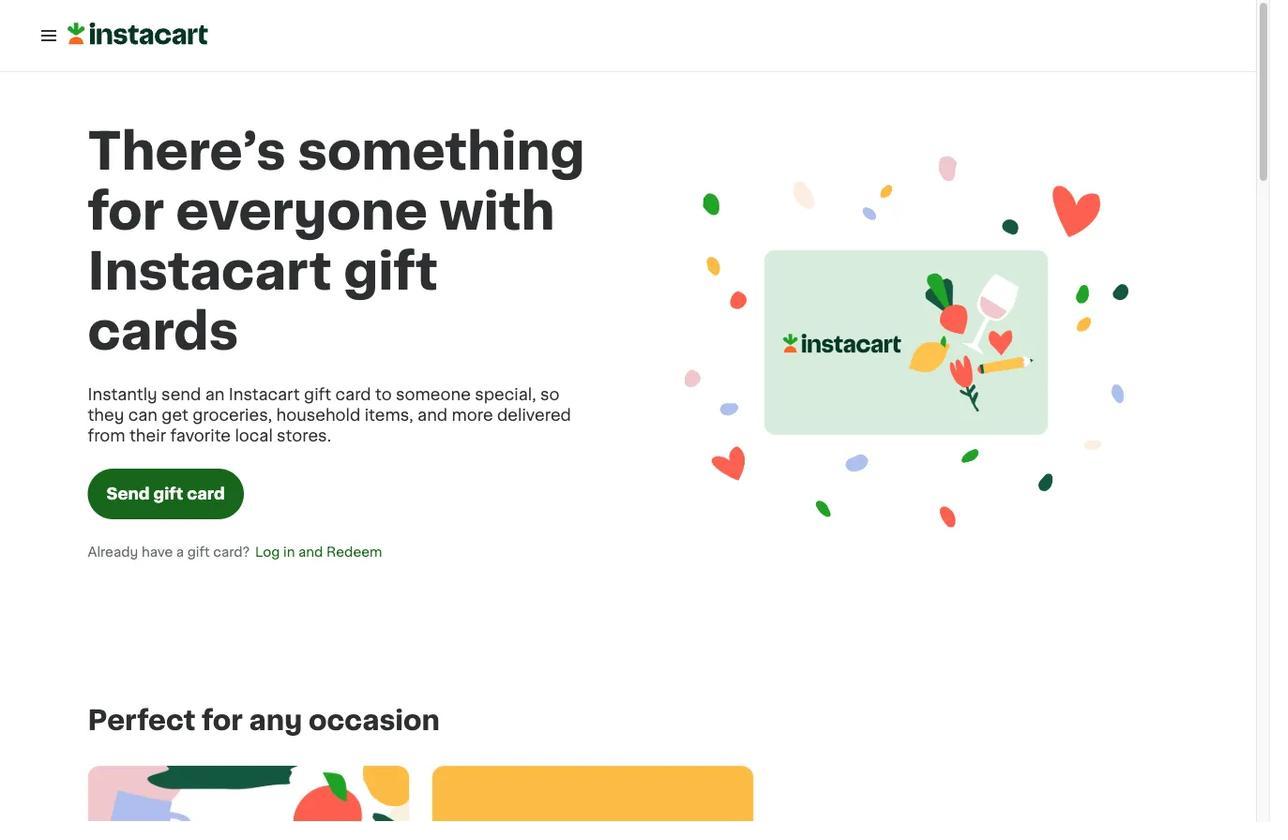 Task type: vqa. For each thing, say whether or not it's contained in the screenshot.
Halls
no



Task type: locate. For each thing, give the bounding box(es) containing it.
card inside button
[[187, 486, 225, 502]]

they
[[88, 408, 124, 424]]

and right 'in'
[[298, 546, 323, 559]]

0 horizontal spatial and
[[298, 546, 323, 559]]

instacart up cards
[[88, 247, 332, 297]]

send
[[161, 387, 201, 403]]

can
[[128, 408, 158, 424]]

gift
[[343, 247, 438, 297], [304, 387, 331, 403], [153, 486, 183, 502], [187, 546, 210, 559]]

0 vertical spatial instacart
[[88, 247, 332, 297]]

1 horizontal spatial card
[[335, 387, 371, 403]]

0 vertical spatial card
[[335, 387, 371, 403]]

card down favorite
[[187, 486, 225, 502]]

and down "someone"
[[418, 408, 448, 424]]

gift inside there's something for everyone with instacart gift cards
[[343, 247, 438, 297]]

instacart gift card image
[[658, 102, 1168, 583]]

log
[[255, 546, 280, 559]]

to
[[375, 387, 392, 403]]

0 horizontal spatial card
[[187, 486, 225, 502]]

instacart
[[88, 247, 332, 297], [229, 387, 300, 403]]

instacart inside instantly send an instacart gift card to someone special, so they can get groceries, household items, and more delivered from their favorite local stores.
[[229, 387, 300, 403]]

card?
[[213, 546, 250, 559]]

redeem
[[326, 546, 382, 559]]

0 vertical spatial and
[[418, 408, 448, 424]]

household
[[276, 408, 361, 424]]

send
[[106, 486, 150, 502]]

card left to
[[335, 387, 371, 403]]

there's
[[88, 127, 286, 177]]

1 vertical spatial instacart
[[229, 387, 300, 403]]

1 vertical spatial card
[[187, 486, 225, 502]]

for down there's
[[88, 187, 164, 237]]

already have a gift card? log in and redeem
[[88, 546, 382, 559]]

items,
[[365, 408, 413, 424]]

instacart up groceries,
[[229, 387, 300, 403]]

more
[[452, 408, 493, 424]]

special,
[[475, 387, 536, 403]]

in
[[283, 546, 295, 559]]

their
[[129, 428, 166, 444]]

and
[[418, 408, 448, 424], [298, 546, 323, 559]]

0 horizontal spatial for
[[88, 187, 164, 237]]

log in and redeem button
[[250, 542, 388, 563]]

for
[[88, 187, 164, 237], [202, 708, 243, 734]]

send gift card button
[[88, 469, 244, 520]]

1 vertical spatial for
[[202, 708, 243, 734]]

1 horizontal spatial and
[[418, 408, 448, 424]]

card
[[335, 387, 371, 403], [187, 486, 225, 502]]

for left any
[[202, 708, 243, 734]]

occasion
[[309, 708, 440, 734]]

have
[[142, 546, 173, 559]]

0 vertical spatial for
[[88, 187, 164, 237]]

something
[[298, 127, 585, 177]]



Task type: describe. For each thing, give the bounding box(es) containing it.
an
[[205, 387, 225, 403]]

gift inside button
[[153, 486, 183, 502]]

everyone
[[176, 187, 428, 237]]

card inside instantly send an instacart gift card to someone special, so they can get groceries, household items, and more delivered from their favorite local stores.
[[335, 387, 371, 403]]

perfect
[[88, 708, 195, 734]]

from
[[88, 428, 125, 444]]

so
[[540, 387, 560, 403]]

get
[[162, 408, 188, 424]]

and inside instantly send an instacart gift card to someone special, so they can get groceries, household items, and more delivered from their favorite local stores.
[[418, 408, 448, 424]]

instacart home image
[[68, 23, 208, 45]]

cards
[[88, 307, 238, 357]]

delivered
[[497, 408, 571, 424]]

groceries,
[[192, 408, 272, 424]]

with
[[439, 187, 555, 237]]

there's something for everyone with instacart gift cards
[[88, 127, 585, 357]]

local
[[235, 428, 273, 444]]

1 vertical spatial and
[[298, 546, 323, 559]]

instacart inside there's something for everyone with instacart gift cards
[[88, 247, 332, 297]]

a
[[176, 546, 184, 559]]

send gift card
[[106, 486, 225, 502]]

instantly
[[88, 387, 157, 403]]

for inside there's something for everyone with instacart gift cards
[[88, 187, 164, 237]]

gift inside instantly send an instacart gift card to someone special, so they can get groceries, household items, and more delivered from their favorite local stores.
[[304, 387, 331, 403]]

already
[[88, 546, 138, 559]]

someone
[[396, 387, 471, 403]]

1 horizontal spatial for
[[202, 708, 243, 734]]

instantly send an instacart gift card to someone special, so they can get groceries, household items, and more delivered from their favorite local stores.
[[88, 387, 571, 444]]

open main menu image
[[38, 24, 60, 47]]

stores.
[[277, 428, 331, 444]]

perfect for any occasion
[[88, 708, 440, 734]]

any
[[249, 708, 302, 734]]

favorite
[[170, 428, 231, 444]]



